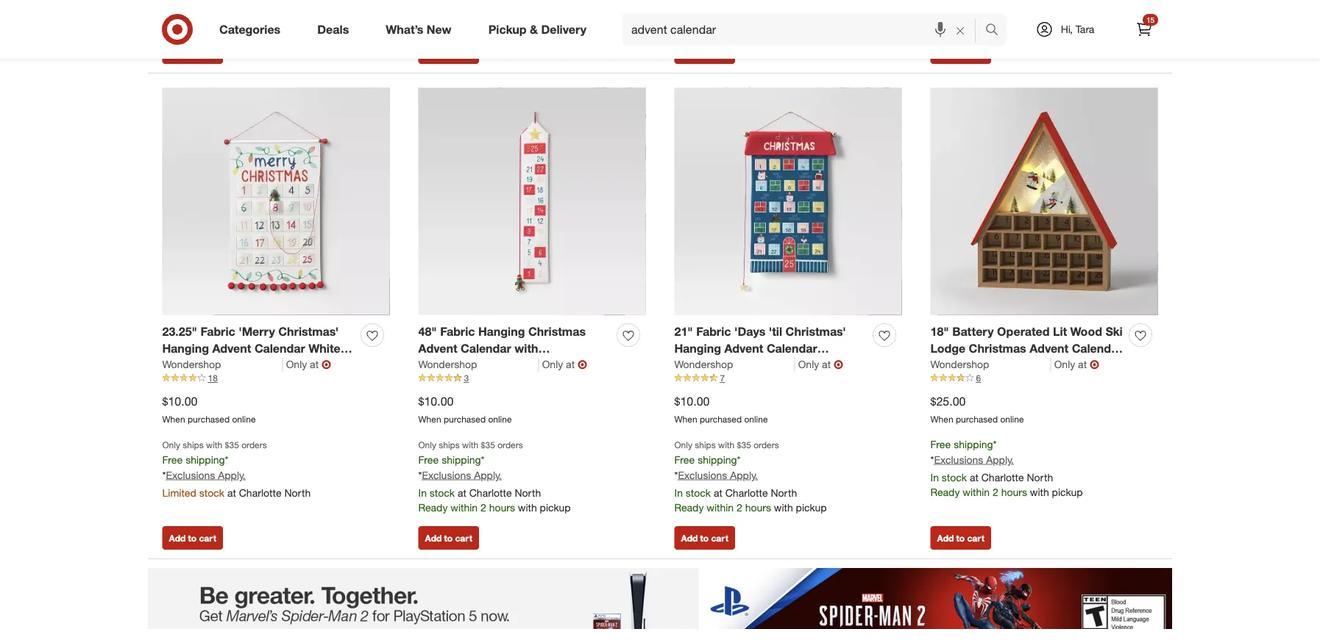 Task type: describe. For each thing, give the bounding box(es) containing it.
$35 for counter
[[481, 440, 495, 451]]

23.25" fabric 'merry christmas' hanging advent calendar white - wondershop™
[[162, 325, 349, 373]]

free for 21" fabric 'days 'til christmas' hanging advent calendar blue/red - wondershop™
[[674, 454, 695, 467]]

ready inside in stock ready within 2 hours with pickup
[[162, 15, 192, 28]]

shipping inside free shipping * * exclusions apply. in stock at  charlotte north ready within 2 hours with pickup
[[954, 438, 993, 451]]

add for 21" fabric 'days 'til christmas' hanging advent calendar blue/red - wondershop™
[[681, 533, 698, 544]]

online for calendar
[[1000, 414, 1024, 425]]

in inside free shipping * * exclusions apply. in stock at  charlotte north ready within 2 hours with pickup
[[931, 471, 939, 484]]

$10.00 when purchased online for counter
[[418, 395, 512, 425]]

$25.00
[[931, 395, 966, 409]]

15 link
[[1128, 13, 1161, 46]]

'merry
[[239, 325, 275, 339]]

purchased for 23.25" fabric 'merry christmas' hanging advent calendar white - wondershop™
[[188, 414, 230, 425]]

orders for counter
[[498, 440, 523, 451]]

$10.00 when purchased online for -
[[674, 395, 768, 425]]

wondershop™ inside 18" battery operated lit wood ski lodge christmas advent calendar red/brown - wondershop™
[[1005, 359, 1082, 373]]

wondershop link for 'merry
[[162, 358, 283, 372]]

18" battery operated lit wood ski lodge christmas advent calendar red/brown - wondershop™
[[931, 325, 1123, 373]]

exclusions apply. link for 21" fabric 'days 'til christmas' hanging advent calendar blue/red - wondershop™
[[678, 469, 758, 482]]

wondershop for 18"
[[931, 358, 989, 371]]

apply. inside free shipping * * exclusions apply. in stock at  charlotte north ready within 2 hours with pickup
[[986, 454, 1014, 467]]

when for 21" fabric 'days 'til christmas' hanging advent calendar blue/red - wondershop™
[[674, 414, 697, 425]]

- inside 23.25" fabric 'merry christmas' hanging advent calendar white - wondershop™
[[344, 342, 349, 356]]

lit
[[1053, 325, 1067, 339]]

online for counter
[[488, 414, 512, 425]]

18
[[208, 373, 218, 384]]

calendar inside 23.25" fabric 'merry christmas' hanging advent calendar white - wondershop™
[[255, 342, 305, 356]]

$10.00 when purchased online for wondershop™
[[162, 395, 256, 425]]

what's
[[386, 22, 423, 36]]

free for 48" fabric hanging christmas advent calendar with gingerbread man counter white - wondershop™
[[418, 454, 439, 467]]

shipping for 23.25" fabric 'merry christmas' hanging advent calendar white - wondershop™
[[186, 454, 225, 467]]

only at ¬ for 'til
[[798, 358, 843, 372]]

48" fabric hanging christmas advent calendar with gingerbread man counter white - wondershop™
[[418, 325, 608, 390]]

north for 48" fabric hanging christmas advent calendar with gingerbread man counter white - wondershop™
[[515, 487, 541, 500]]

within inside free shipping * * exclusions apply. in stock at  charlotte north ready within 2 hours with pickup
[[963, 486, 990, 499]]

christmas inside 18" battery operated lit wood ski lodge christmas advent calendar red/brown - wondershop™
[[969, 342, 1026, 356]]

exclusions apply. link for 23.25" fabric 'merry christmas' hanging advent calendar white - wondershop™
[[166, 469, 246, 482]]

wood
[[1071, 325, 1102, 339]]

north for 23.25" fabric 'merry christmas' hanging advent calendar white - wondershop™
[[284, 487, 311, 500]]

What can we help you find? suggestions appear below search field
[[623, 13, 989, 46]]

exclusions for 23.25" fabric 'merry christmas' hanging advent calendar white - wondershop™
[[166, 469, 215, 482]]

cart for 48" fabric hanging christmas advent calendar with gingerbread man counter white - wondershop™
[[455, 533, 472, 544]]

7 link
[[674, 372, 902, 385]]

free inside free shipping * * exclusions apply. in stock at  charlotte north ready within 2 hours with pickup
[[931, 438, 951, 451]]

add to cart for 21" fabric 'days 'til christmas' hanging advent calendar blue/red - wondershop™
[[681, 533, 728, 544]]

search button
[[979, 13, 1014, 49]]

3 link
[[418, 372, 646, 385]]

&
[[530, 22, 538, 36]]

hours inside free shipping * * exclusions apply. in stock at  charlotte north ready within 2 hours with pickup
[[1001, 486, 1027, 499]]

6
[[976, 373, 981, 384]]

advent inside 18" battery operated lit wood ski lodge christmas advent calendar red/brown - wondershop™
[[1030, 342, 1069, 356]]

apply. for 23.25" fabric 'merry christmas' hanging advent calendar white - wondershop™
[[218, 469, 246, 482]]

$10.00 for 48" fabric hanging christmas advent calendar with gingerbread man counter white - wondershop™
[[418, 395, 454, 409]]

wondershop for 48"
[[418, 358, 477, 371]]

only ships with $35 orders free shipping * * exclusions apply. in stock at  charlotte north ready within 2 hours with pickup for man
[[418, 440, 571, 515]]

wondershop link for hanging
[[418, 358, 539, 372]]

stock for 48" fabric hanging christmas advent calendar with gingerbread man counter white - wondershop™
[[430, 487, 455, 500]]

23.25"
[[162, 325, 197, 339]]

within inside in stock ready within 2 hours with pickup
[[194, 15, 222, 28]]

hanging inside 23.25" fabric 'merry christmas' hanging advent calendar white - wondershop™
[[162, 342, 209, 356]]

wondershop link for 'days
[[674, 358, 795, 372]]

hanging inside 48" fabric hanging christmas advent calendar with gingerbread man counter white - wondershop™
[[478, 325, 525, 339]]

only at ¬ for christmas'
[[286, 358, 331, 372]]

advent inside 21" fabric 'days 'til christmas' hanging advent calendar blue/red - wondershop™
[[724, 342, 763, 356]]

north inside free shipping * * exclusions apply. in stock at  charlotte north ready within 2 hours with pickup
[[1027, 471, 1053, 484]]

only at ¬ for lit
[[1054, 358, 1100, 372]]

exclusions for 21" fabric 'days 'til christmas' hanging advent calendar blue/red - wondershop™
[[678, 469, 727, 482]]

categories link
[[207, 13, 299, 46]]

to for 21" fabric 'days 'til christmas' hanging advent calendar blue/red - wondershop™
[[700, 533, 709, 544]]

$35 for wondershop™
[[225, 440, 239, 451]]

calendar inside 21" fabric 'days 'til christmas' hanging advent calendar blue/red - wondershop™
[[767, 342, 817, 356]]

wondershop™ inside 23.25" fabric 'merry christmas' hanging advent calendar white - wondershop™
[[162, 359, 239, 373]]

$25.00 when purchased online
[[931, 395, 1024, 425]]

18 link
[[162, 372, 390, 385]]

¬ for 23.25" fabric 'merry christmas' hanging advent calendar white - wondershop™
[[322, 358, 331, 372]]

add to cart button for 48" fabric hanging christmas advent calendar with gingerbread man counter white - wondershop™
[[418, 527, 479, 551]]

48" fabric hanging christmas advent calendar with gingerbread man counter white - wondershop™ link
[[418, 324, 611, 390]]

cart for 23.25" fabric 'merry christmas' hanging advent calendar white - wondershop™
[[199, 533, 216, 544]]

stock inside in stock ready within 2 hours with pickup
[[174, 0, 199, 13]]

add for 18" battery operated lit wood ski lodge christmas advent calendar red/brown - wondershop™
[[937, 533, 954, 544]]

christmas inside 48" fabric hanging christmas advent calendar with gingerbread man counter white - wondershop™
[[528, 325, 586, 339]]

hi,
[[1061, 23, 1073, 36]]

add to cart button for 23.25" fabric 'merry christmas' hanging advent calendar white - wondershop™
[[162, 527, 223, 551]]

add to cart button for 18" battery operated lit wood ski lodge christmas advent calendar red/brown - wondershop™
[[931, 527, 991, 551]]

pickup inside free shipping * * exclusions apply. in stock at  charlotte north ready within 2 hours with pickup
[[1052, 486, 1083, 499]]

cart for 18" battery operated lit wood ski lodge christmas advent calendar red/brown - wondershop™
[[967, 533, 985, 544]]

'til
[[769, 325, 782, 339]]

apply. for 21" fabric 'days 'til christmas' hanging advent calendar blue/red - wondershop™
[[730, 469, 758, 482]]

christmas' inside 21" fabric 'days 'til christmas' hanging advent calendar blue/red - wondershop™
[[786, 325, 846, 339]]

orders for -
[[754, 440, 779, 451]]

what's new link
[[373, 13, 470, 46]]

add to cart for 48" fabric hanging christmas advent calendar with gingerbread man counter white - wondershop™
[[425, 533, 472, 544]]

2 inside free shipping * * exclusions apply. in stock at  charlotte north ready within 2 hours with pickup
[[993, 486, 999, 499]]

ships for 23.25" fabric 'merry christmas' hanging advent calendar white - wondershop™
[[183, 440, 204, 451]]

at inside free shipping * * exclusions apply. in stock at  charlotte north ready within 2 hours with pickup
[[970, 471, 979, 484]]

$35 for -
[[737, 440, 751, 451]]

pickup & delivery
[[488, 22, 587, 36]]

cart for 21" fabric 'days 'til christmas' hanging advent calendar blue/red - wondershop™
[[711, 533, 728, 544]]

calendar inside 48" fabric hanging christmas advent calendar with gingerbread man counter white - wondershop™
[[461, 342, 511, 356]]

with inside 48" fabric hanging christmas advent calendar with gingerbread man counter white - wondershop™
[[515, 342, 538, 356]]

apply. for 48" fabric hanging christmas advent calendar with gingerbread man counter white - wondershop™
[[474, 469, 502, 482]]

new
[[427, 22, 452, 36]]



Task type: vqa. For each thing, say whether or not it's contained in the screenshot.
$139.99 associated with $139.99 Logitech G502 X LIGHTSPEED Wireless Gaming Mouse - White
no



Task type: locate. For each thing, give the bounding box(es) containing it.
wondershop up "7"
[[674, 358, 733, 371]]

wondershop™ down 23.25"
[[162, 359, 239, 373]]

2 christmas' from the left
[[786, 325, 846, 339]]

2 $35 from the left
[[481, 440, 495, 451]]

add to cart for 23.25" fabric 'merry christmas' hanging advent calendar white - wondershop™
[[169, 533, 216, 544]]

21" fabric 'days 'til christmas' hanging advent calendar blue/red - wondershop™ link
[[674, 324, 867, 373]]

wondershop™ inside 21" fabric 'days 'til christmas' hanging advent calendar blue/red - wondershop™
[[738, 359, 815, 373]]

apply. inside only ships with $35 orders free shipping * * exclusions apply. limited stock at  charlotte north
[[218, 469, 246, 482]]

1 vertical spatial white
[[568, 359, 600, 373]]

2 horizontal spatial fabric
[[696, 325, 731, 339]]

1 horizontal spatial ships
[[439, 440, 460, 451]]

2 horizontal spatial $10.00 when purchased online
[[674, 395, 768, 425]]

$10.00 when purchased online down 3
[[418, 395, 512, 425]]

advent inside 23.25" fabric 'merry christmas' hanging advent calendar white - wondershop™
[[212, 342, 251, 356]]

advent down 'merry
[[212, 342, 251, 356]]

3 ships from the left
[[695, 440, 716, 451]]

3 wondershop link from the left
[[674, 358, 795, 372]]

only at ¬ for christmas
[[542, 358, 587, 372]]

1 purchased from the left
[[188, 414, 230, 425]]

23.25" fabric 'merry christmas' hanging advent calendar white - wondershop™ link
[[162, 324, 355, 373]]

hanging up blue/red
[[674, 342, 721, 356]]

4 when from the left
[[931, 414, 954, 425]]

charlotte inside free shipping * * exclusions apply. in stock at  charlotte north ready within 2 hours with pickup
[[982, 471, 1024, 484]]

48" fabric hanging christmas advent calendar with gingerbread man counter white - wondershop™ image
[[418, 88, 646, 315], [418, 88, 646, 315]]

stock inside free shipping * * exclusions apply. in stock at  charlotte north ready within 2 hours with pickup
[[942, 471, 967, 484]]

add to cart for 18" battery operated lit wood ski lodge christmas advent calendar red/brown - wondershop™
[[937, 533, 985, 544]]

online up only ships with $35 orders free shipping * * exclusions apply. limited stock at  charlotte north
[[232, 414, 256, 425]]

$10.00 when purchased online down "7"
[[674, 395, 768, 425]]

purchased for 21" fabric 'days 'til christmas' hanging advent calendar blue/red - wondershop™
[[700, 414, 742, 425]]

add for 48" fabric hanging christmas advent calendar with gingerbread man counter white - wondershop™
[[425, 533, 442, 544]]

fabric inside 23.25" fabric 'merry christmas' hanging advent calendar white - wondershop™
[[200, 325, 235, 339]]

2 orders from the left
[[498, 440, 523, 451]]

18" battery operated lit wood ski lodge christmas advent calendar red/brown - wondershop™ image
[[931, 88, 1158, 315], [931, 88, 1158, 315]]

calendar down wood
[[1072, 342, 1123, 356]]

purchased
[[188, 414, 230, 425], [444, 414, 486, 425], [700, 414, 742, 425], [956, 414, 998, 425]]

0 horizontal spatial only ships with $35 orders free shipping * * exclusions apply. in stock at  charlotte north ready within 2 hours with pickup
[[418, 440, 571, 515]]

1 horizontal spatial christmas
[[969, 342, 1026, 356]]

1 only ships with $35 orders free shipping * * exclusions apply. in stock at  charlotte north ready within 2 hours with pickup from the left
[[418, 440, 571, 515]]

wondershop link for operated
[[931, 358, 1051, 372]]

apply.
[[986, 454, 1014, 467], [218, 469, 246, 482], [474, 469, 502, 482], [730, 469, 758, 482]]

0 horizontal spatial $35
[[225, 440, 239, 451]]

ready
[[162, 15, 192, 28], [931, 486, 960, 499], [418, 502, 448, 515], [674, 502, 704, 515]]

free shipping * * exclusions apply. in stock at  charlotte north ready within 2 hours with pickup
[[931, 438, 1083, 499]]

4 wondershop link from the left
[[931, 358, 1051, 372]]

wondershop up 18
[[162, 358, 221, 371]]

online
[[232, 414, 256, 425], [488, 414, 512, 425], [744, 414, 768, 425], [1000, 414, 1024, 425]]

3 ¬ from the left
[[834, 358, 843, 372]]

free inside only ships with $35 orders free shipping * * exclusions apply. limited stock at  charlotte north
[[162, 454, 183, 467]]

battery
[[952, 325, 994, 339]]

0 horizontal spatial $10.00 when purchased online
[[162, 395, 256, 425]]

wondershop
[[162, 358, 221, 371], [418, 358, 477, 371], [674, 358, 733, 371], [931, 358, 989, 371]]

fabric
[[200, 325, 235, 339], [440, 325, 475, 339], [696, 325, 731, 339]]

at inside only ships with $35 orders free shipping * * exclusions apply. limited stock at  charlotte north
[[227, 487, 236, 500]]

21"
[[674, 325, 693, 339]]

search
[[979, 24, 1014, 38]]

0 horizontal spatial white
[[308, 342, 340, 356]]

1 fabric from the left
[[200, 325, 235, 339]]

stock
[[174, 0, 199, 13], [942, 471, 967, 484], [199, 487, 224, 500], [430, 487, 455, 500], [686, 487, 711, 500]]

¬ for 48" fabric hanging christmas advent calendar with gingerbread man counter white - wondershop™
[[578, 358, 587, 372]]

2 wondershop link from the left
[[418, 358, 539, 372]]

2 only ships with $35 orders free shipping * * exclusions apply. in stock at  charlotte north ready within 2 hours with pickup from the left
[[674, 440, 827, 515]]

1 vertical spatial christmas
[[969, 342, 1026, 356]]

add
[[169, 47, 186, 58], [169, 533, 186, 544], [425, 533, 442, 544], [681, 533, 698, 544], [937, 533, 954, 544]]

3 fabric from the left
[[696, 325, 731, 339]]

¬ for 18" battery operated lit wood ski lodge christmas advent calendar red/brown - wondershop™
[[1090, 358, 1100, 372]]

wondershop™
[[162, 359, 239, 373], [738, 359, 815, 373], [1005, 359, 1082, 373], [418, 375, 495, 390]]

with inside only ships with $35 orders free shipping * * exclusions apply. limited stock at  charlotte north
[[206, 440, 222, 451]]

categories
[[219, 22, 281, 36]]

hi, tara
[[1061, 23, 1095, 36]]

23.25" fabric 'merry christmas' hanging advent calendar white - wondershop™ image
[[162, 88, 390, 315], [162, 88, 390, 315]]

purchased down 3
[[444, 414, 486, 425]]

hanging inside 21" fabric 'days 'til christmas' hanging advent calendar blue/red - wondershop™
[[674, 342, 721, 356]]

6 link
[[931, 372, 1158, 385]]

7
[[720, 373, 725, 384]]

fabric inside 21" fabric 'days 'til christmas' hanging advent calendar blue/red - wondershop™
[[696, 325, 731, 339]]

advent down 48"
[[418, 342, 457, 356]]

$10.00 when purchased online
[[162, 395, 256, 425], [418, 395, 512, 425], [674, 395, 768, 425]]

only ships with $35 orders free shipping * * exclusions apply. limited stock at  charlotte north
[[162, 440, 311, 500]]

purchased down "7"
[[700, 414, 742, 425]]

wondershop for 21"
[[674, 358, 733, 371]]

3 advent from the left
[[724, 342, 763, 356]]

2 horizontal spatial orders
[[754, 440, 779, 451]]

calendar up man
[[461, 342, 511, 356]]

15
[[1147, 15, 1155, 24]]

2 $10.00 when purchased online from the left
[[418, 395, 512, 425]]

christmas
[[528, 325, 586, 339], [969, 342, 1026, 356]]

hanging up man
[[478, 325, 525, 339]]

4 advent from the left
[[1030, 342, 1069, 356]]

0 horizontal spatial christmas'
[[278, 325, 339, 339]]

exclusions apply. link
[[934, 454, 1014, 467], [166, 469, 246, 482], [422, 469, 502, 482], [678, 469, 758, 482]]

add to cart
[[169, 47, 216, 58], [169, 533, 216, 544], [425, 533, 472, 544], [681, 533, 728, 544], [937, 533, 985, 544]]

48"
[[418, 325, 437, 339]]

1 when from the left
[[162, 414, 185, 425]]

online for -
[[744, 414, 768, 425]]

deals
[[317, 22, 349, 36]]

fabric for advent
[[200, 325, 235, 339]]

when for 23.25" fabric 'merry christmas' hanging advent calendar white - wondershop™
[[162, 414, 185, 425]]

fabric right 48"
[[440, 325, 475, 339]]

wondershop™ down 'til
[[738, 359, 815, 373]]

calendar down 'til
[[767, 342, 817, 356]]

tara
[[1076, 23, 1095, 36]]

ships for 21" fabric 'days 'til christmas' hanging advent calendar blue/red - wondershop™
[[695, 440, 716, 451]]

white inside 48" fabric hanging christmas advent calendar with gingerbread man counter white - wondershop™
[[568, 359, 600, 373]]

free for 23.25" fabric 'merry christmas' hanging advent calendar white - wondershop™
[[162, 454, 183, 467]]

wondershop link up 18
[[162, 358, 283, 372]]

orders down 3 "link"
[[498, 440, 523, 451]]

purchased for 18" battery operated lit wood ski lodge christmas advent calendar red/brown - wondershop™
[[956, 414, 998, 425]]

1 ¬ from the left
[[322, 358, 331, 372]]

1 calendar from the left
[[255, 342, 305, 356]]

white right 'counter'
[[568, 359, 600, 373]]

advent down lit
[[1030, 342, 1069, 356]]

hours
[[233, 15, 259, 28], [1001, 486, 1027, 499], [489, 502, 515, 515], [745, 502, 771, 515]]

1 christmas' from the left
[[278, 325, 339, 339]]

in
[[162, 0, 171, 13], [931, 471, 939, 484], [418, 487, 427, 500], [674, 487, 683, 500]]

18"
[[931, 325, 949, 339]]

exclusions inside only ships with $35 orders free shipping * * exclusions apply. limited stock at  charlotte north
[[166, 469, 215, 482]]

2
[[224, 15, 230, 28], [993, 486, 999, 499], [481, 502, 486, 515], [737, 502, 742, 515]]

orders for wondershop™
[[242, 440, 267, 451]]

2 purchased from the left
[[444, 414, 486, 425]]

wondershop for 23.25"
[[162, 358, 221, 371]]

fabric for calendar
[[440, 325, 475, 339]]

to for 23.25" fabric 'merry christmas' hanging advent calendar white - wondershop™
[[188, 533, 197, 544]]

- inside 21" fabric 'days 'til christmas' hanging advent calendar blue/red - wondershop™
[[730, 359, 734, 373]]

charlotte
[[982, 471, 1024, 484], [239, 487, 282, 500], [469, 487, 512, 500], [725, 487, 768, 500]]

3 when from the left
[[674, 414, 697, 425]]

in inside in stock ready within 2 hours with pickup
[[162, 0, 171, 13]]

$10.00 down 23.25"
[[162, 395, 198, 409]]

with inside in stock ready within 2 hours with pickup
[[262, 15, 281, 28]]

add to cart button for 21" fabric 'days 'til christmas' hanging advent calendar blue/red - wondershop™
[[674, 527, 735, 551]]

christmas up 'counter'
[[528, 325, 586, 339]]

1 horizontal spatial $10.00
[[418, 395, 454, 409]]

21" fabric 'days 'til christmas' hanging advent calendar blue/red - wondershop™ image
[[674, 88, 902, 315], [674, 88, 902, 315]]

1 advent from the left
[[212, 342, 251, 356]]

2 $10.00 from the left
[[418, 395, 454, 409]]

2 inside in stock ready within 2 hours with pickup
[[224, 15, 230, 28]]

4 ¬ from the left
[[1090, 358, 1100, 372]]

christmas' right 'til
[[786, 325, 846, 339]]

exclusions inside free shipping * * exclusions apply. in stock at  charlotte north ready within 2 hours with pickup
[[934, 454, 983, 467]]

online down 3 "link"
[[488, 414, 512, 425]]

¬ down wood
[[1090, 358, 1100, 372]]

exclusions for 48" fabric hanging christmas advent calendar with gingerbread man counter white - wondershop™
[[422, 469, 471, 482]]

christmas'
[[278, 325, 339, 339], [786, 325, 846, 339]]

2 ships from the left
[[439, 440, 460, 451]]

only ships with $35 orders free shipping * * exclusions apply. in stock at  charlotte north ready within 2 hours with pickup for blue/red
[[674, 440, 827, 515]]

1 horizontal spatial white
[[568, 359, 600, 373]]

operated
[[997, 325, 1050, 339]]

delivery
[[541, 22, 587, 36]]

2 when from the left
[[418, 414, 441, 425]]

2 online from the left
[[488, 414, 512, 425]]

with inside free shipping * * exclusions apply. in stock at  charlotte north ready within 2 hours with pickup
[[1030, 486, 1049, 499]]

exclusions apply. link for 48" fabric hanging christmas advent calendar with gingerbread man counter white - wondershop™
[[422, 469, 502, 482]]

shipping
[[954, 438, 993, 451], [186, 454, 225, 467], [442, 454, 481, 467], [698, 454, 737, 467]]

2 calendar from the left
[[461, 342, 511, 356]]

shipping inside only ships with $35 orders free shipping * * exclusions apply. limited stock at  charlotte north
[[186, 454, 225, 467]]

with
[[262, 15, 281, 28], [515, 342, 538, 356], [206, 440, 222, 451], [462, 440, 479, 451], [718, 440, 735, 451], [1030, 486, 1049, 499], [518, 502, 537, 515], [774, 502, 793, 515]]

2 ¬ from the left
[[578, 358, 587, 372]]

3 wondershop from the left
[[674, 358, 733, 371]]

to for 18" battery operated lit wood ski lodge christmas advent calendar red/brown - wondershop™
[[956, 533, 965, 544]]

lodge
[[931, 342, 966, 356]]

3 $10.00 from the left
[[674, 395, 710, 409]]

$10.00 down blue/red
[[674, 395, 710, 409]]

1 only at ¬ from the left
[[286, 358, 331, 372]]

charlotte for 21" fabric 'days 'til christmas' hanging advent calendar blue/red - wondershop™
[[725, 487, 768, 500]]

only at ¬ up 18 link
[[286, 358, 331, 372]]

ski
[[1106, 325, 1123, 339]]

4 calendar from the left
[[1072, 342, 1123, 356]]

only ships with $35 orders free shipping * * exclusions apply. in stock at  charlotte north ready within 2 hours with pickup
[[418, 440, 571, 515], [674, 440, 827, 515]]

1 $35 from the left
[[225, 440, 239, 451]]

pickup
[[488, 22, 527, 36]]

wondershop link up 3
[[418, 358, 539, 372]]

1 $10.00 from the left
[[162, 395, 198, 409]]

2 wondershop from the left
[[418, 358, 477, 371]]

1 online from the left
[[232, 414, 256, 425]]

ships for 48" fabric hanging christmas advent calendar with gingerbread man counter white - wondershop™
[[439, 440, 460, 451]]

to
[[188, 47, 197, 58], [188, 533, 197, 544], [444, 533, 453, 544], [700, 533, 709, 544], [956, 533, 965, 544]]

shipping for 21" fabric 'days 'til christmas' hanging advent calendar blue/red - wondershop™
[[698, 454, 737, 467]]

advent down 'days
[[724, 342, 763, 356]]

3 only at ¬ from the left
[[798, 358, 843, 372]]

man
[[492, 359, 516, 373]]

fabric right 23.25"
[[200, 325, 235, 339]]

online inside $25.00 when purchased online
[[1000, 414, 1024, 425]]

white
[[308, 342, 340, 356], [568, 359, 600, 373]]

online down 7 link
[[744, 414, 768, 425]]

orders down 7 link
[[754, 440, 779, 451]]

1 $10.00 when purchased online from the left
[[162, 395, 256, 425]]

wondershop link up "6"
[[931, 358, 1051, 372]]

$10.00 for 23.25" fabric 'merry christmas' hanging advent calendar white - wondershop™
[[162, 395, 198, 409]]

1 horizontal spatial christmas'
[[786, 325, 846, 339]]

1 horizontal spatial only ships with $35 orders free shipping * * exclusions apply. in stock at  charlotte north ready within 2 hours with pickup
[[674, 440, 827, 515]]

$10.00 down gingerbread
[[418, 395, 454, 409]]

purchased down the $25.00 on the bottom right of page
[[956, 414, 998, 425]]

0 horizontal spatial $10.00
[[162, 395, 198, 409]]

north inside only ships with $35 orders free shipping * * exclusions apply. limited stock at  charlotte north
[[284, 487, 311, 500]]

4 purchased from the left
[[956, 414, 998, 425]]

free
[[931, 438, 951, 451], [162, 454, 183, 467], [418, 454, 439, 467], [674, 454, 695, 467]]

calendar
[[255, 342, 305, 356], [461, 342, 511, 356], [767, 342, 817, 356], [1072, 342, 1123, 356]]

0 horizontal spatial fabric
[[200, 325, 235, 339]]

charlotte inside only ships with $35 orders free shipping * * exclusions apply. limited stock at  charlotte north
[[239, 487, 282, 500]]

2 horizontal spatial $35
[[737, 440, 751, 451]]

north
[[1027, 471, 1053, 484], [284, 487, 311, 500], [515, 487, 541, 500], [771, 487, 797, 500]]

stock for 21" fabric 'days 'til christmas' hanging advent calendar blue/red - wondershop™
[[686, 487, 711, 500]]

3 purchased from the left
[[700, 414, 742, 425]]

wondershop down lodge
[[931, 358, 989, 371]]

21" fabric 'days 'til christmas' hanging advent calendar blue/red - wondershop™
[[674, 325, 846, 373]]

red/brown
[[931, 359, 994, 373]]

advent inside 48" fabric hanging christmas advent calendar with gingerbread man counter white - wondershop™
[[418, 342, 457, 356]]

$10.00 when purchased online down 18
[[162, 395, 256, 425]]

limited
[[162, 487, 196, 500]]

cart
[[199, 47, 216, 58], [199, 533, 216, 544], [455, 533, 472, 544], [711, 533, 728, 544], [967, 533, 985, 544]]

1 ships from the left
[[183, 440, 204, 451]]

4 only at ¬ from the left
[[1054, 358, 1100, 372]]

wondershop up 3
[[418, 358, 477, 371]]

- inside 48" fabric hanging christmas advent calendar with gingerbread man counter white - wondershop™
[[603, 359, 608, 373]]

advent
[[212, 342, 251, 356], [418, 342, 457, 356], [724, 342, 763, 356], [1030, 342, 1069, 356]]

4 wondershop from the left
[[931, 358, 989, 371]]

calendar down 'merry
[[255, 342, 305, 356]]

pickup
[[284, 15, 315, 28], [1052, 486, 1083, 499], [540, 502, 571, 515], [796, 502, 827, 515]]

2 horizontal spatial ships
[[695, 440, 716, 451]]

*
[[993, 438, 997, 451], [931, 454, 934, 467], [225, 454, 229, 467], [481, 454, 485, 467], [737, 454, 741, 467], [162, 469, 166, 482], [418, 469, 422, 482], [674, 469, 678, 482]]

when
[[162, 414, 185, 425], [418, 414, 441, 425], [674, 414, 697, 425], [931, 414, 954, 425]]

2 advent from the left
[[418, 342, 457, 356]]

4 online from the left
[[1000, 414, 1024, 425]]

orders inside only ships with $35 orders free shipping * * exclusions apply. limited stock at  charlotte north
[[242, 440, 267, 451]]

only at ¬ up 3 "link"
[[542, 358, 587, 372]]

-
[[344, 342, 349, 356], [603, 359, 608, 373], [730, 359, 734, 373], [997, 359, 1002, 373]]

white inside 23.25" fabric 'merry christmas' hanging advent calendar white - wondershop™
[[308, 342, 340, 356]]

wondershop link
[[162, 358, 283, 372], [418, 358, 539, 372], [674, 358, 795, 372], [931, 358, 1051, 372]]

- inside 18" battery operated lit wood ski lodge christmas advent calendar red/brown - wondershop™
[[997, 359, 1002, 373]]

0 horizontal spatial christmas
[[528, 325, 586, 339]]

online up free shipping * * exclusions apply. in stock at  charlotte north ready within 2 hours with pickup
[[1000, 414, 1024, 425]]

0 vertical spatial white
[[308, 342, 340, 356]]

purchased inside $25.00 when purchased online
[[956, 414, 998, 425]]

gingerbread
[[418, 359, 488, 373]]

¬
[[322, 358, 331, 372], [578, 358, 587, 372], [834, 358, 843, 372], [1090, 358, 1100, 372]]

3 $10.00 when purchased online from the left
[[674, 395, 768, 425]]

only
[[286, 358, 307, 371], [542, 358, 563, 371], [798, 358, 819, 371], [1054, 358, 1075, 371], [162, 440, 180, 451], [418, 440, 436, 451], [674, 440, 692, 451]]

fabric right 21"
[[696, 325, 731, 339]]

1 horizontal spatial orders
[[498, 440, 523, 451]]

ships inside only ships with $35 orders free shipping * * exclusions apply. limited stock at  charlotte north
[[183, 440, 204, 451]]

christmas' inside 23.25" fabric 'merry christmas' hanging advent calendar white - wondershop™
[[278, 325, 339, 339]]

1 wondershop from the left
[[162, 358, 221, 371]]

2 fabric from the left
[[440, 325, 475, 339]]

shipping for 48" fabric hanging christmas advent calendar with gingerbread man counter white - wondershop™
[[442, 454, 481, 467]]

orders
[[242, 440, 267, 451], [498, 440, 523, 451], [754, 440, 779, 451]]

¬ for 21" fabric 'days 'til christmas' hanging advent calendar blue/red - wondershop™
[[834, 358, 843, 372]]

counter
[[519, 359, 564, 373]]

1 horizontal spatial $10.00 when purchased online
[[418, 395, 512, 425]]

$10.00 for 21" fabric 'days 'til christmas' hanging advent calendar blue/red - wondershop™
[[674, 395, 710, 409]]

3 calendar from the left
[[767, 342, 817, 356]]

hanging down 23.25"
[[162, 342, 209, 356]]

christmas down battery
[[969, 342, 1026, 356]]

only at ¬ down wood
[[1054, 358, 1100, 372]]

only at ¬
[[286, 358, 331, 372], [542, 358, 587, 372], [798, 358, 843, 372], [1054, 358, 1100, 372]]

3 orders from the left
[[754, 440, 779, 451]]

christmas' right 'merry
[[278, 325, 339, 339]]

fabric for hanging
[[696, 325, 731, 339]]

2 horizontal spatial hanging
[[674, 342, 721, 356]]

0 vertical spatial christmas
[[528, 325, 586, 339]]

3 online from the left
[[744, 414, 768, 425]]

fabric inside 48" fabric hanging christmas advent calendar with gingerbread man counter white - wondershop™
[[440, 325, 475, 339]]

wondershop™ inside 48" fabric hanging christmas advent calendar with gingerbread man counter white - wondershop™
[[418, 375, 495, 390]]

¬ right 'counter'
[[578, 358, 587, 372]]

deals link
[[305, 13, 367, 46]]

only inside only ships with $35 orders free shipping * * exclusions apply. limited stock at  charlotte north
[[162, 440, 180, 451]]

wondershop link up "7"
[[674, 358, 795, 372]]

advertisement region
[[148, 569, 1172, 630]]

2 only at ¬ from the left
[[542, 358, 587, 372]]

3 $35 from the left
[[737, 440, 751, 451]]

calendar inside 18" battery operated lit wood ski lodge christmas advent calendar red/brown - wondershop™
[[1072, 342, 1123, 356]]

online for wondershop™
[[232, 414, 256, 425]]

purchased for 48" fabric hanging christmas advent calendar with gingerbread man counter white - wondershop™
[[444, 414, 486, 425]]

in stock ready within 2 hours with pickup
[[162, 0, 315, 28]]

$10.00
[[162, 395, 198, 409], [418, 395, 454, 409], [674, 395, 710, 409]]

1 horizontal spatial hanging
[[478, 325, 525, 339]]

$35 inside only ships with $35 orders free shipping * * exclusions apply. limited stock at  charlotte north
[[225, 440, 239, 451]]

wondershop™ down lit
[[1005, 359, 1082, 373]]

1 horizontal spatial fabric
[[440, 325, 475, 339]]

within
[[194, 15, 222, 28], [963, 486, 990, 499], [451, 502, 478, 515], [707, 502, 734, 515]]

3
[[464, 373, 469, 384]]

ready inside free shipping * * exclusions apply. in stock at  charlotte north ready within 2 hours with pickup
[[931, 486, 960, 499]]

when for 48" fabric hanging christmas advent calendar with gingerbread man counter white - wondershop™
[[418, 414, 441, 425]]

wondershop™ down gingerbread
[[418, 375, 495, 390]]

'days
[[734, 325, 766, 339]]

1 orders from the left
[[242, 440, 267, 451]]

blue/red
[[674, 359, 726, 373]]

$35
[[225, 440, 239, 451], [481, 440, 495, 451], [737, 440, 751, 451]]

pickup inside in stock ready within 2 hours with pickup
[[284, 15, 315, 28]]

2 horizontal spatial $10.00
[[674, 395, 710, 409]]

purchased down 18
[[188, 414, 230, 425]]

stock for 23.25" fabric 'merry christmas' hanging advent calendar white - wondershop™
[[199, 487, 224, 500]]

ships
[[183, 440, 204, 451], [439, 440, 460, 451], [695, 440, 716, 451]]

18" battery operated lit wood ski lodge christmas advent calendar red/brown - wondershop™ link
[[931, 324, 1123, 373]]

stock inside only ships with $35 orders free shipping * * exclusions apply. limited stock at  charlotte north
[[199, 487, 224, 500]]

charlotte for 48" fabric hanging christmas advent calendar with gingerbread man counter white - wondershop™
[[469, 487, 512, 500]]

pickup & delivery link
[[476, 13, 605, 46]]

when inside $25.00 when purchased online
[[931, 414, 954, 425]]

charlotte for 23.25" fabric 'merry christmas' hanging advent calendar white - wondershop™
[[239, 487, 282, 500]]

¬ up 7 link
[[834, 358, 843, 372]]

hours inside in stock ready within 2 hours with pickup
[[233, 15, 259, 28]]

0 horizontal spatial orders
[[242, 440, 267, 451]]

north for 21" fabric 'days 'til christmas' hanging advent calendar blue/red - wondershop™
[[771, 487, 797, 500]]

only at ¬ up 7 link
[[798, 358, 843, 372]]

add for 23.25" fabric 'merry christmas' hanging advent calendar white - wondershop™
[[169, 533, 186, 544]]

orders down 18 link
[[242, 440, 267, 451]]

when for 18" battery operated lit wood ski lodge christmas advent calendar red/brown - wondershop™
[[931, 414, 954, 425]]

1 horizontal spatial $35
[[481, 440, 495, 451]]

add to cart button
[[162, 41, 223, 64], [162, 527, 223, 551], [418, 527, 479, 551], [674, 527, 735, 551], [931, 527, 991, 551]]

0 horizontal spatial hanging
[[162, 342, 209, 356]]

what's new
[[386, 22, 452, 36]]

exclusions
[[934, 454, 983, 467], [166, 469, 215, 482], [422, 469, 471, 482], [678, 469, 727, 482]]

¬ up 18 link
[[322, 358, 331, 372]]

white up 18 link
[[308, 342, 340, 356]]

to for 48" fabric hanging christmas advent calendar with gingerbread man counter white - wondershop™
[[444, 533, 453, 544]]

0 horizontal spatial ships
[[183, 440, 204, 451]]

1 wondershop link from the left
[[162, 358, 283, 372]]



